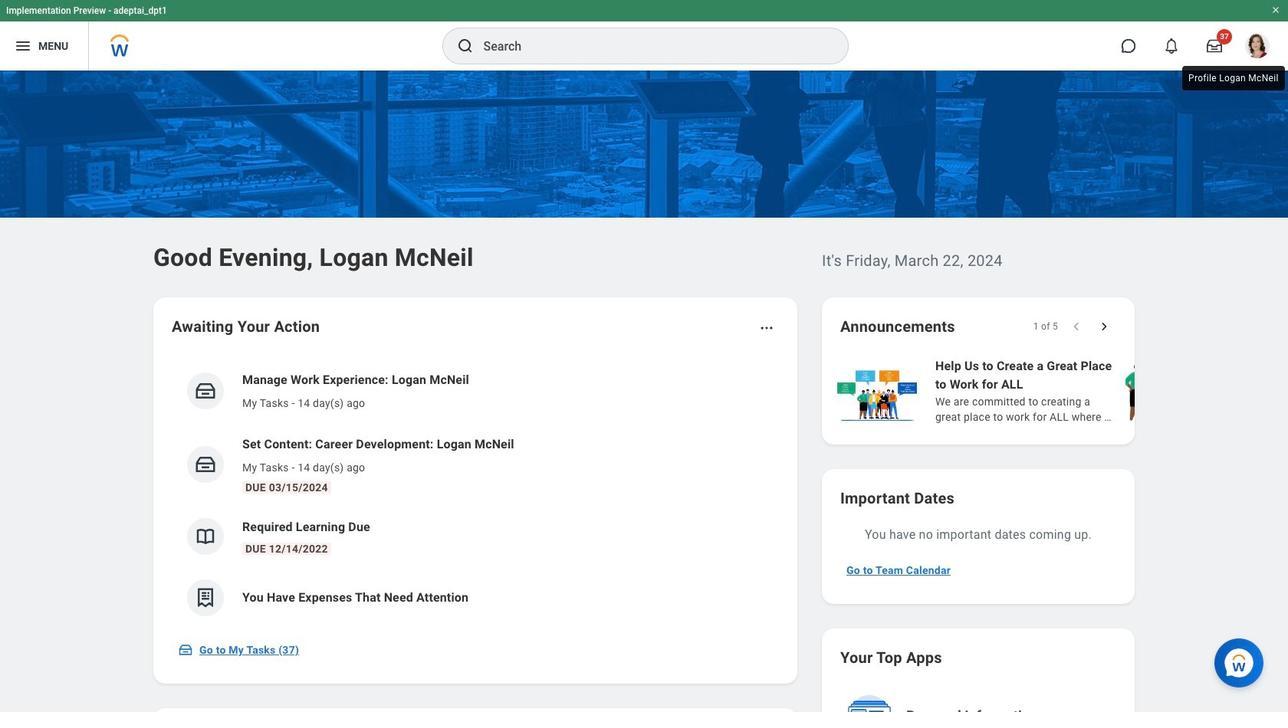 Task type: locate. For each thing, give the bounding box(es) containing it.
0 horizontal spatial inbox image
[[178, 643, 193, 658]]

tooltip
[[1179, 63, 1288, 94]]

chevron left small image
[[1069, 319, 1084, 334]]

inbox image
[[194, 380, 217, 403], [178, 643, 193, 658]]

inbox large image
[[1207, 38, 1222, 54]]

list
[[834, 356, 1288, 426], [172, 359, 779, 629]]

book open image
[[194, 525, 217, 548]]

search image
[[456, 37, 474, 55]]

1 horizontal spatial inbox image
[[194, 380, 217, 403]]

justify image
[[14, 37, 32, 55]]

1 vertical spatial inbox image
[[178, 643, 193, 658]]

dashboard expenses image
[[194, 587, 217, 610]]

0 horizontal spatial list
[[172, 359, 779, 629]]

notifications large image
[[1164, 38, 1179, 54]]

status
[[1033, 321, 1058, 333]]

main content
[[0, 71, 1288, 712]]

banner
[[0, 0, 1288, 71]]

inbox image
[[194, 453, 217, 476]]



Task type: vqa. For each thing, say whether or not it's contained in the screenshot.
Director, associated with Director, Hr Operations link to the right
no



Task type: describe. For each thing, give the bounding box(es) containing it.
profile logan mcneil image
[[1245, 34, 1270, 61]]

close environment banner image
[[1271, 5, 1281, 15]]

Search Workday  search field
[[484, 29, 816, 63]]

1 horizontal spatial list
[[834, 356, 1288, 426]]

chevron right small image
[[1097, 319, 1112, 334]]

0 vertical spatial inbox image
[[194, 380, 217, 403]]

related actions image
[[759, 321, 775, 336]]



